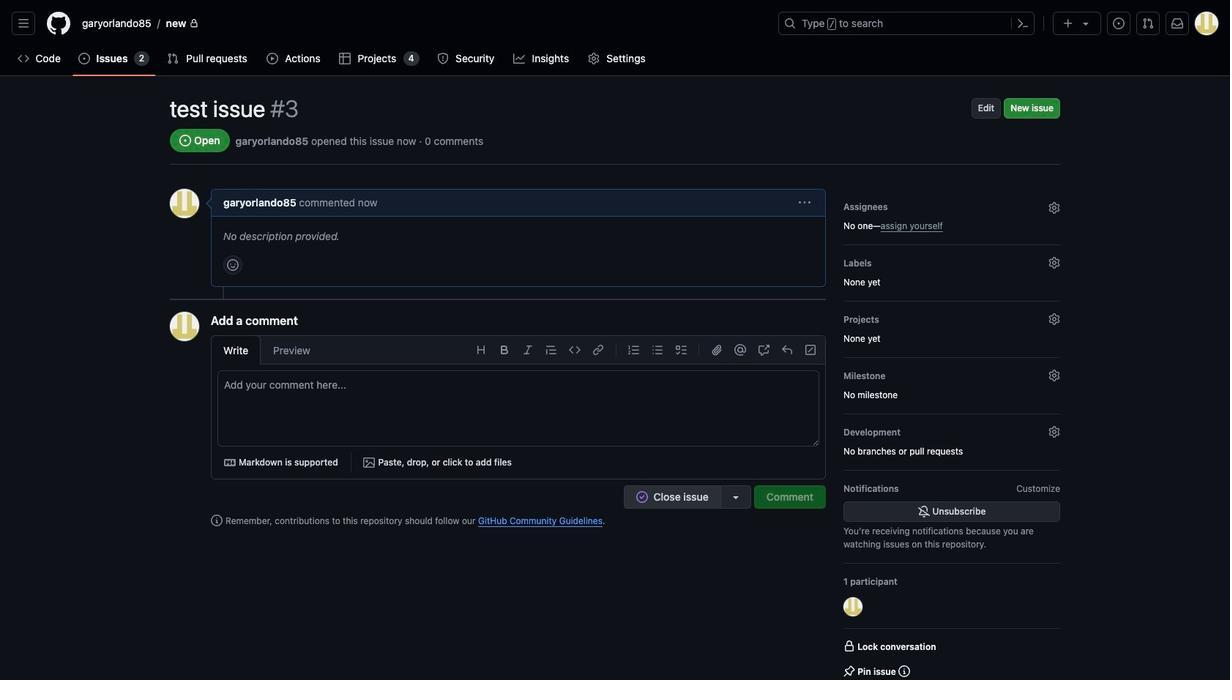 Task type: describe. For each thing, give the bounding box(es) containing it.
select projects element
[[844, 311, 1061, 346]]

info image
[[211, 515, 223, 527]]

add a comment tab list
[[211, 336, 323, 365]]

0 horizontal spatial lock image
[[189, 19, 198, 28]]

shield image
[[437, 53, 449, 64]]

command palette image
[[1018, 18, 1029, 29]]

bell slash image
[[918, 506, 930, 518]]

code image
[[18, 53, 29, 64]]

gear image
[[1049, 257, 1061, 269]]

git pull request image
[[1143, 18, 1155, 29]]

up to 3 issues can be pinned and they will appear publicly at the top of the issues page image
[[899, 666, 911, 678]]

table image
[[339, 53, 351, 64]]

gear image for select assignees element
[[1049, 202, 1061, 214]]

gear image for link issues element
[[1049, 426, 1061, 438]]

up to 3 issues can be pinned and they will appear publicly at the top of the issues page element
[[899, 666, 911, 678]]

triangle down image
[[1081, 18, 1092, 29]]

add or remove reactions image
[[227, 259, 239, 271]]

link issues element
[[844, 424, 1061, 459]]

pin image
[[844, 666, 856, 678]]



Task type: locate. For each thing, give the bounding box(es) containing it.
gear image
[[588, 53, 600, 64], [1049, 202, 1061, 214], [1049, 314, 1061, 325], [1049, 370, 1061, 382], [1049, 426, 1061, 438]]

play image
[[267, 53, 278, 64]]

1 vertical spatial @garyorlando85 image
[[844, 598, 863, 617]]

gear image inside select assignees element
[[1049, 202, 1061, 214]]

1 horizontal spatial issue opened image
[[1114, 18, 1125, 29]]

issue opened image for git pull request icon
[[1114, 18, 1125, 29]]

@garyorlando85 image
[[170, 312, 199, 341]]

issue opened image left git pull request icon
[[1114, 18, 1125, 29]]

issue opened image right code icon
[[79, 53, 90, 64]]

tab panel
[[212, 371, 826, 479]]

0 vertical spatial issue opened image
[[1114, 18, 1125, 29]]

issue closed image
[[637, 492, 648, 503]]

gear image inside link issues element
[[1049, 426, 1061, 438]]

@garyorlando85 image
[[170, 189, 199, 218], [844, 598, 863, 617]]

  text field
[[218, 371, 819, 446]]

show options image
[[799, 197, 811, 209]]

gear image for select projects element
[[1049, 314, 1061, 325]]

graph image
[[514, 53, 525, 64]]

1 horizontal spatial lock image
[[844, 641, 856, 653]]

0 vertical spatial lock image
[[189, 19, 198, 28]]

plus image
[[1063, 18, 1075, 29]]

issue opened image for git pull request image at the left of page
[[79, 53, 90, 64]]

add or remove reactions element
[[223, 256, 243, 275]]

@garyorlando85 image down status: open image
[[170, 189, 199, 218]]

status: open image
[[180, 135, 191, 147]]

gear image inside select projects element
[[1049, 314, 1061, 325]]

@garyorlando85 image up pin image
[[844, 598, 863, 617]]

1 vertical spatial lock image
[[844, 641, 856, 653]]

0 vertical spatial @garyorlando85 image
[[170, 189, 199, 218]]

list
[[76, 12, 770, 35]]

1 vertical spatial issue opened image
[[79, 53, 90, 64]]

notifications image
[[1172, 18, 1184, 29]]

select assignees element
[[844, 198, 1061, 233]]

1 horizontal spatial @garyorlando85 image
[[844, 598, 863, 617]]

0 horizontal spatial @garyorlando85 image
[[170, 189, 199, 218]]

homepage image
[[47, 12, 70, 35]]

0 horizontal spatial issue opened image
[[79, 53, 90, 64]]

markdown image
[[224, 457, 236, 469]]

issue opened image
[[1114, 18, 1125, 29], [79, 53, 90, 64]]

image image
[[364, 457, 375, 469]]

git pull request image
[[167, 53, 179, 64]]

lock image
[[189, 19, 198, 28], [844, 641, 856, 653]]



Task type: vqa. For each thing, say whether or not it's contained in the screenshot.
Add or remove reactions icon
yes



